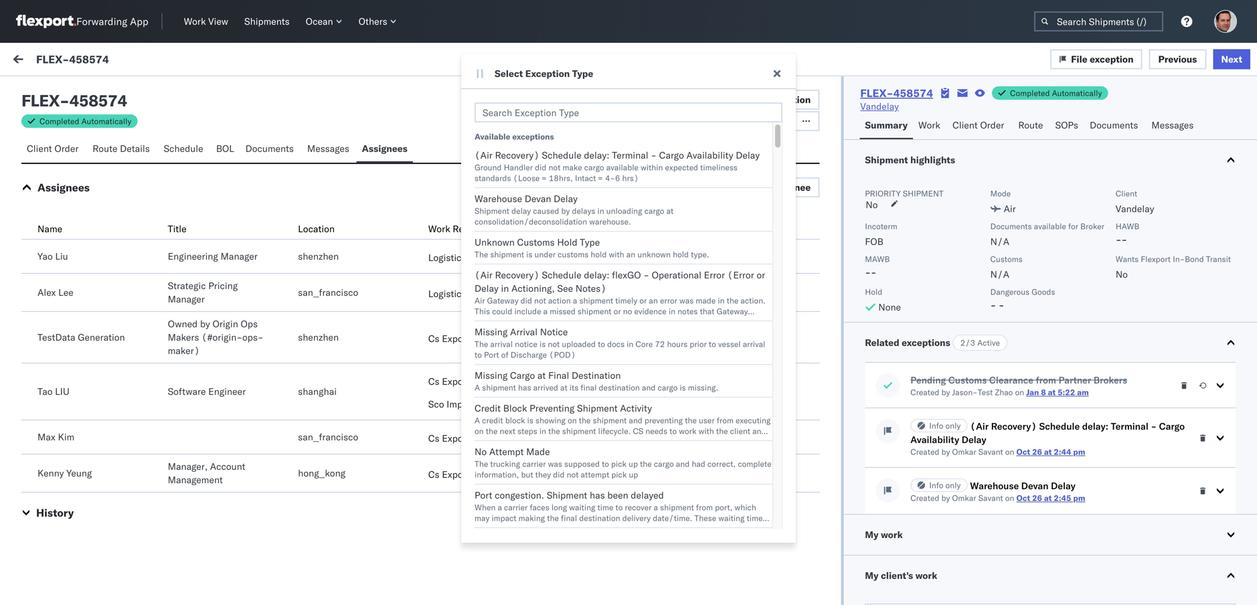 Task type: describe. For each thing, give the bounding box(es) containing it.
1 cs export from the top
[[429, 333, 470, 345]]

work inside 'button'
[[881, 529, 903, 541]]

not inside no attempt made the trucking carrier was supposed to pick up the cargo and had correct, complete information, but they did not attempt pick up
[[567, 470, 579, 480]]

an
[[627, 250, 636, 260]]

availability for (air recovery) schedule delay: terminal - cargo availability delay ground handler did not make cargo available within expected timeliness standards (loose = 18hrs, intact = 4-6 hrs)
[[687, 149, 734, 161]]

4 export from the top
[[442, 469, 470, 481]]

item/shipment
[[708, 116, 763, 126]]

to inside no attempt made the trucking carrier was supposed to pick up the cargo and had correct, complete information, but they did not attempt pick up
[[602, 459, 610, 469]]

to left of
[[475, 350, 482, 360]]

external
[[21, 85, 59, 97]]

see
[[558, 283, 573, 294]]

client order for left client order button
[[27, 143, 79, 154]]

previous button
[[1150, 49, 1207, 69]]

on for devan
[[1006, 493, 1015, 503]]

shipments
[[245, 15, 290, 27]]

terminal for (air recovery) schedule delay: terminal - cargo availability delay ground handler did not make cargo available within expected timeliness standards (loose = 18hrs, intact = 4-6 hrs)
[[612, 149, 649, 161]]

omkar for warehouse devan delay
[[953, 493, 977, 503]]

5:22
[[1058, 388, 1076, 398]]

goods
[[1032, 287, 1056, 297]]

cargo inside missing cargo at final destination a shipment has arrived at its final destination and cargo is missing.
[[510, 370, 535, 381]]

my work inside 'button'
[[866, 529, 903, 541]]

shipment down summary button
[[866, 154, 909, 166]]

in for flexgo
[[501, 283, 509, 294]]

n/a inside customs n/a
[[991, 269, 1010, 280]]

missing cargo at final destination a shipment has arrived at its final destination and cargo is missing.
[[475, 370, 719, 393]]

prior
[[690, 339, 707, 349]]

nov 14, 2023, 1:27 pm pst
[[219, 145, 340, 157]]

jan
[[1027, 388, 1040, 398]]

work for work button
[[919, 119, 941, 131]]

2 = from the left
[[599, 173, 604, 183]]

info only for (air
[[930, 421, 961, 431]]

but
[[521, 470, 534, 480]]

been
[[608, 490, 629, 501]]

operational
[[652, 269, 702, 281]]

supposed
[[565, 459, 600, 469]]

resize handle column header for related work item/shipment
[[866, 112, 882, 253]]

has inside button
[[590, 490, 605, 501]]

0 horizontal spatial flex-458574
[[36, 52, 109, 66]]

cargo inside warehouse devan delay shipment delay caused by delays in unloading cargo at consolidation/deconsolidation warehouse.
[[645, 206, 665, 216]]

pending customs clearance from partner brokers created by jason-test zhao on jan 8 at 5:22 am
[[911, 374, 1128, 398]]

pricing
[[208, 280, 238, 292]]

warehouse for warehouse devan delay
[[971, 480, 1020, 492]]

upload document
[[633, 94, 713, 105]]

ocean button
[[301, 13, 348, 30]]

savant for (air recovery) schedule delay: terminal - cargo availability delay
[[979, 447, 1004, 457]]

title
[[168, 223, 187, 235]]

work down the document
[[689, 116, 706, 126]]

kenny
[[38, 468, 64, 479]]

created for warehouse devan delay
[[911, 493, 940, 503]]

manager down unknown
[[469, 252, 506, 264]]

1 vertical spatial exception
[[768, 94, 811, 105]]

1 horizontal spatial client order button
[[948, 113, 1014, 139]]

management
[[168, 474, 223, 486]]

(error
[[728, 269, 755, 281]]

4-
[[606, 173, 616, 183]]

to right prior
[[709, 339, 717, 349]]

at inside warehouse devan delay shipment delay caused by delays in unloading cargo at consolidation/deconsolidation warehouse.
[[667, 206, 674, 216]]

port inside "missing arrival notice the arrival notice is not uploaded to docs in core 72 hours prior to vessel arrival to port of discharge (pod)"
[[484, 350, 499, 360]]

in inside warehouse devan delay shipment delay caused by delays in unloading cargo at consolidation/deconsolidation warehouse.
[[598, 206, 605, 216]]

1 vertical spatial completed automatically
[[40, 116, 131, 126]]

(0) for internal (0)
[[125, 85, 143, 97]]

and for missing cargo at final destination
[[642, 383, 656, 393]]

0 horizontal spatial documents button
[[240, 137, 302, 163]]

by for created by omkar savant on oct 26 at 2:44 pm
[[942, 447, 951, 457]]

1 hold from the left
[[591, 250, 607, 260]]

1 vertical spatial customs
[[991, 254, 1023, 264]]

458574 up internal
[[69, 52, 109, 66]]

import work
[[99, 55, 152, 67]]

notice
[[540, 326, 568, 338]]

1 vertical spatial completed
[[40, 116, 79, 126]]

did inside no attempt made the trucking carrier was supposed to pick up the cargo and had correct, complete information, but they did not attempt pick up
[[553, 470, 565, 480]]

within
[[641, 162, 663, 172]]

oct for devan
[[1017, 493, 1031, 503]]

generation
[[78, 332, 125, 343]]

0 horizontal spatial assignees
[[38, 181, 90, 194]]

(air for delay
[[475, 269, 493, 281]]

flexport inside wants flexport in-bond transit no
[[1142, 254, 1172, 264]]

2 hold from the left
[[673, 250, 689, 260]]

delay inside (air recovery) schedule delay: flexgo - operational error (error or delay in actioning, see notes)
[[475, 283, 499, 294]]

0 vertical spatial exception
[[1091, 53, 1134, 65]]

trucking
[[491, 459, 521, 469]]

recovery) for in
[[495, 269, 540, 281]]

0 vertical spatial completed automatically
[[1011, 88, 1103, 98]]

vandelay up summary on the top
[[861, 100, 900, 112]]

add assignee button
[[729, 178, 820, 198]]

1 vertical spatial file exception
[[749, 94, 811, 105]]

4 cs export from the top
[[429, 469, 470, 481]]

not inside (air recovery) schedule delay: terminal - cargo availability delay ground handler did not make cargo available within expected timeliness standards (loose = 18hrs, intact = 4-6 hrs)
[[549, 162, 561, 172]]

forwarding app
[[76, 15, 148, 28]]

0 horizontal spatial my work
[[13, 52, 73, 70]]

error
[[704, 269, 725, 281]]

related for related exceptions
[[866, 337, 900, 349]]

notes)
[[576, 283, 607, 294]]

app
[[130, 15, 148, 28]]

select exception type
[[495, 68, 594, 79]]

type inside unknown customs hold type the shipment is under customs hold with an unknown hold type.
[[580, 236, 600, 248]]

not inside "missing arrival notice the arrival notice is not uploaded to docs in core 72 hours prior to vessel arrival to port of discharge (pod)"
[[548, 339, 560, 349]]

schedule for (air recovery) schedule delay: terminal - cargo availability delay
[[1040, 421, 1081, 432]]

0 horizontal spatial messages button
[[302, 137, 357, 163]]

air
[[1004, 203, 1017, 215]]

0 horizontal spatial client order button
[[21, 137, 87, 163]]

at left the its
[[561, 383, 568, 393]]

0 vertical spatial type
[[573, 68, 594, 79]]

none
[[879, 301, 902, 313]]

0 vertical spatial shipment
[[903, 189, 944, 199]]

26 for devan
[[1033, 493, 1043, 503]]

resize handle column header for actions
[[1234, 112, 1250, 253]]

schedule inside button
[[164, 143, 203, 154]]

pm for schedule
[[1074, 447, 1086, 457]]

1 horizontal spatial messages button
[[1147, 113, 1202, 139]]

customs for clearance
[[949, 374, 988, 386]]

had
[[692, 459, 706, 469]]

1 cs from the top
[[429, 333, 440, 345]]

preventing
[[530, 403, 575, 414]]

the inside unknown customs hold type the shipment is under customs hold with an unknown hold type.
[[475, 250, 488, 260]]

external (0)
[[21, 85, 79, 97]]

resolving
[[109, 228, 147, 240]]

client down flex
[[27, 143, 52, 154]]

by inside pending customs clearance from partner brokers created by jason-test zhao on jan 8 at 5:22 am
[[942, 388, 951, 398]]

oct 26 at 2:45 pm button
[[1017, 493, 1086, 503]]

exception
[[526, 68, 570, 79]]

x
[[117, 147, 121, 155]]

0 horizontal spatial flexport
[[179, 146, 209, 156]]

flex- up the external (0)
[[36, 52, 69, 66]]

route details button
[[87, 137, 158, 163]]

bol
[[216, 143, 234, 154]]

no inside wants flexport in-bond transit no
[[1116, 269, 1129, 280]]

0 vertical spatial file exception
[[1072, 53, 1134, 65]]

missing arrival notice the arrival notice is not uploaded to docs in core 72 hours prior to vessel arrival to port of discharge (pod)
[[475, 326, 766, 360]]

carrier
[[523, 459, 546, 469]]

incoterm
[[866, 221, 898, 231]]

warehouse devan delay shipment delay caused by delays in unloading cargo at consolidation/deconsolidation warehouse.
[[475, 193, 674, 227]]

1 = from the left
[[542, 173, 547, 183]]

dangerous
[[991, 287, 1030, 297]]

0 vertical spatial completed
[[1011, 88, 1051, 98]]

- inside (air recovery) schedule delay: terminal - cargo availability delay
[[1152, 421, 1157, 432]]

vandelay up priority shipment at the right top of page
[[888, 156, 927, 167]]

delays
[[572, 206, 596, 216]]

name
[[38, 223, 62, 235]]

to left docs
[[598, 339, 606, 349]]

at left 2:44
[[1045, 447, 1053, 457]]

schedule for (air recovery) schedule delay: flexgo - operational error (error or delay in actioning, see notes)
[[542, 269, 582, 281]]

work for work responsibility
[[429, 223, 451, 235]]

cargo inside no attempt made the trucking carrier was supposed to pick up the cargo and had correct, complete information, but they did not attempt pick up
[[654, 459, 674, 469]]

my for my work 'button'
[[866, 529, 879, 541]]

final
[[549, 370, 570, 381]]

warehouse for warehouse devan delay shipment delay caused by delays in unloading cargo at consolidation/deconsolidation warehouse.
[[475, 193, 523, 205]]

shipment inside missing cargo at final destination a shipment has arrived at its final destination and cargo is missing.
[[482, 383, 516, 393]]

shipments link
[[239, 13, 295, 30]]

delay inside warehouse devan delay shipment delay caused by delays in unloading cargo at consolidation/deconsolidation warehouse.
[[554, 193, 578, 205]]

port congestion. shipment has been delayed button
[[470, 484, 773, 529]]

0 vertical spatial assignees button
[[357, 137, 413, 163]]

credit
[[475, 403, 501, 414]]

2 logistics from the top
[[429, 288, 466, 300]]

j x
[[114, 147, 121, 155]]

is for customs
[[527, 250, 533, 260]]

client right work button
[[953, 119, 978, 131]]

did inside (air recovery) schedule delay: terminal - cargo availability delay ground handler did not make cargo available within expected timeliness standards (loose = 18hrs, intact = 4-6 hrs)
[[535, 162, 547, 172]]

1 vertical spatial messages
[[307, 143, 350, 154]]

highlights
[[911, 154, 956, 166]]

tao
[[38, 386, 53, 398]]

resize handle column header for message
[[636, 112, 652, 253]]

my for my client's work button
[[866, 570, 879, 582]]

1 horizontal spatial import
[[447, 399, 475, 410]]

delay inside (air recovery) schedule delay: terminal - cargo availability delay
[[962, 434, 987, 446]]

flex- up summary on the top
[[861, 86, 894, 100]]

shipment inside button
[[577, 403, 618, 414]]

delay up 2:45
[[1052, 480, 1076, 492]]

software
[[168, 386, 206, 398]]

1 horizontal spatial flex-458574
[[861, 86, 934, 100]]

port congestion. shipment has been delayed
[[475, 490, 664, 501]]

previous
[[1159, 53, 1198, 65]]

created for (air recovery) schedule delay: terminal - cargo availability delay
[[911, 447, 940, 457]]

created inside pending customs clearance from partner brokers created by jason-test zhao on jan 8 at 5:22 am
[[911, 388, 940, 398]]

info only for warehouse
[[930, 481, 961, 491]]

max kim
[[38, 431, 75, 443]]

created by omkar savant on oct 26 at 2:44 pm
[[911, 447, 1086, 457]]

customs for hold
[[517, 236, 555, 248]]

sops
[[1056, 119, 1079, 131]]

at left 2:45
[[1045, 493, 1053, 503]]

0 vertical spatial savant
[[445, 56, 472, 66]]

m
[[1123, 217, 1130, 227]]

client inside client vandelay incoterm fob
[[1116, 189, 1138, 199]]

0 horizontal spatial import
[[99, 55, 127, 67]]

1 vertical spatial file
[[749, 94, 765, 105]]

am
[[1078, 388, 1090, 398]]

458574 up work button
[[894, 86, 934, 100]]

route button
[[1014, 113, 1051, 139]]

jie
[[134, 145, 145, 157]]

by for created by omkar savant on oct 26 at 2:45 pm
[[942, 493, 951, 503]]

resize handle column header for client
[[1096, 112, 1112, 253]]

from
[[1037, 374, 1057, 386]]

zhao
[[996, 388, 1014, 398]]

available inside (air recovery) schedule delay: terminal - cargo availability delay ground handler did not make cargo available within expected timeliness standards (loose = 18hrs, intact = 4-6 hrs)
[[607, 162, 639, 172]]

delay inside (air recovery) schedule delay: terminal - cargo availability delay ground handler did not make cargo available within expected timeliness standards (loose = 18hrs, intact = 4-6 hrs)
[[736, 149, 760, 161]]

uploaded
[[562, 339, 596, 349]]

info for warehouse devan delay
[[930, 481, 944, 491]]

and for no attempt made
[[676, 459, 690, 469]]

pm for delay
[[1074, 493, 1086, 503]]

omkar for (air recovery) schedule delay: terminal - cargo availability delay
[[953, 447, 977, 457]]

2 export from the top
[[442, 376, 470, 388]]

others button
[[353, 13, 402, 30]]

liu
[[55, 386, 70, 398]]

1 horizontal spatial hold
[[866, 287, 883, 297]]

core
[[636, 339, 653, 349]]

by inside warehouse devan delay shipment delay caused by delays in unloading cargo at consolidation/deconsolidation warehouse.
[[562, 206, 570, 216]]

1 horizontal spatial documents button
[[1085, 113, 1147, 139]]

forwarding
[[76, 15, 127, 28]]

work inside button
[[916, 570, 938, 582]]

1 shenzhen from the top
[[298, 251, 339, 262]]

recovery) for did
[[495, 149, 540, 161]]

3 export from the top
[[442, 433, 470, 444]]

vandelay down priority shipment at the right top of page
[[888, 216, 927, 228]]

was
[[548, 459, 563, 469]]

its
[[570, 383, 579, 393]]

cargo inside missing cargo at final destination a shipment has arrived at its final destination and cargo is missing.
[[658, 383, 678, 393]]

in-
[[1174, 254, 1186, 264]]

- inside (air recovery) schedule delay: flexgo - operational error (error or delay in actioning, see notes)
[[644, 269, 650, 281]]

Search Exception Type text field
[[475, 102, 783, 123]]

at up arrived
[[538, 370, 546, 381]]

order for right client order button
[[981, 119, 1005, 131]]

1 resize handle column header from the left
[[61, 112, 77, 253]]

work up internal (0)
[[130, 55, 152, 67]]

flexport. image
[[16, 15, 76, 28]]

(#origin-
[[202, 332, 243, 343]]

flex
[[21, 90, 60, 111]]



Task type: locate. For each thing, give the bounding box(es) containing it.
1 vertical spatial omkar
[[953, 447, 977, 457]]

(air inside (air recovery) schedule delay: flexgo - operational error (error or delay in actioning, see notes)
[[475, 269, 493, 281]]

message
[[111, 116, 143, 126]]

3 created from the top
[[911, 493, 940, 503]]

0 vertical spatial only
[[946, 421, 961, 431]]

(air up created by omkar savant on oct 26 at 2:44 pm
[[971, 421, 989, 432]]

export left 'information,'
[[442, 469, 470, 481]]

1 vertical spatial terminal
[[1112, 421, 1149, 432]]

in left actioning,
[[501, 283, 509, 294]]

2 missing from the top
[[475, 370, 508, 381]]

2 info only from the top
[[930, 481, 961, 491]]

delay: for notes)
[[584, 269, 610, 281]]

warehouse inside warehouse devan delay shipment delay caused by delays in unloading cargo at consolidation/deconsolidation warehouse.
[[475, 193, 523, 205]]

the inside "missing arrival notice the arrival notice is not uploaded to docs in core 72 hours prior to vessel arrival to port of discharge (pod)"
[[475, 339, 488, 349]]

only for (air
[[946, 421, 961, 431]]

in inside (air recovery) schedule delay: flexgo - operational error (error or delay in actioning, see notes)
[[501, 283, 509, 294]]

manager
[[221, 251, 258, 262], [469, 252, 506, 264], [469, 288, 506, 300], [168, 293, 205, 305]]

cargo
[[660, 149, 684, 161], [510, 370, 535, 381], [1160, 421, 1186, 432]]

at inside pending customs clearance from partner brokers created by jason-test zhao on jan 8 at 5:22 am
[[1049, 388, 1056, 398]]

(air inside (air recovery) schedule delay: terminal - cargo availability delay ground handler did not make cargo available within expected timeliness standards (loose = 18hrs, intact = 4-6 hrs)
[[475, 149, 493, 161]]

on for recovery)
[[1006, 447, 1015, 457]]

delay: for cargo
[[584, 149, 610, 161]]

2 vertical spatial shipment
[[482, 383, 516, 393]]

1 horizontal spatial =
[[599, 173, 604, 183]]

completed automatically
[[1011, 88, 1103, 98], [40, 116, 131, 126]]

1 horizontal spatial route
[[1019, 119, 1044, 131]]

missing for missing arrival notice
[[475, 326, 508, 338]]

my client's work
[[866, 570, 938, 582]]

work inside work button
[[919, 119, 941, 131]]

related for related work item/shipment
[[659, 116, 686, 126]]

is left under
[[527, 250, 533, 260]]

1 vertical spatial no
[[1116, 269, 1129, 280]]

timeliness
[[701, 162, 738, 172]]

not down notice
[[548, 339, 560, 349]]

delay up created by omkar savant on oct 26 at 2:44 pm
[[962, 434, 987, 446]]

1 vertical spatial flexport
[[1142, 254, 1172, 264]]

shenzhen up shanghai
[[298, 332, 339, 343]]

info for (air recovery) schedule delay: terminal - cargo availability delay
[[930, 421, 944, 431]]

1 vertical spatial my
[[866, 529, 879, 541]]

0 vertical spatial order
[[981, 119, 1005, 131]]

available
[[607, 162, 639, 172], [1035, 221, 1067, 231]]

messages right actions
[[1152, 119, 1195, 131]]

1 vertical spatial 26
[[1033, 493, 1043, 503]]

1 vertical spatial import
[[447, 399, 475, 410]]

schedule inside (air recovery) schedule delay: terminal - cargo availability delay
[[1040, 421, 1081, 432]]

logistics manager down work responsibility
[[429, 252, 506, 264]]

0 horizontal spatial cargo
[[510, 370, 535, 381]]

1 horizontal spatial assignees button
[[357, 137, 413, 163]]

the inside no attempt made the trucking carrier was supposed to pick up the cargo and had correct, complete information, but they did not attempt pick up
[[475, 459, 488, 469]]

devan for warehouse devan delay shipment delay caused by delays in unloading cargo at consolidation/deconsolidation warehouse.
[[525, 193, 552, 205]]

add assignee
[[750, 182, 811, 193]]

shipment down they
[[547, 490, 588, 501]]

1 info only from the top
[[930, 421, 961, 431]]

2/3
[[961, 338, 976, 348]]

schedule inside (air recovery) schedule delay: flexgo - operational error (error or delay in actioning, see notes)
[[542, 269, 582, 281]]

0 vertical spatial exceptions
[[513, 132, 554, 142]]

my inside 'button'
[[866, 529, 879, 541]]

flex- up 'unknown'
[[658, 216, 686, 228]]

final
[[581, 383, 597, 393]]

2 logistics manager from the top
[[429, 288, 506, 300]]

n/a inside documents available for broker n/a
[[991, 236, 1010, 248]]

actioning,
[[512, 283, 555, 294]]

client order down flex
[[27, 143, 79, 154]]

customs up jason-
[[949, 374, 988, 386]]

documents inside documents available for broker n/a
[[991, 221, 1033, 231]]

shipment down "final"
[[577, 403, 618, 414]]

recovery) inside (air recovery) schedule delay: terminal - cargo availability delay ground handler did not make cargo available within expected timeliness standards (loose = 18hrs, intact = 4-6 hrs)
[[495, 149, 540, 161]]

2 pm from the top
[[1074, 493, 1086, 503]]

availability for (air recovery) schedule delay: terminal - cargo availability delay
[[911, 434, 960, 446]]

import
[[99, 55, 127, 67], [447, 399, 475, 410]]

flex-458574 up the external (0)
[[36, 52, 109, 66]]

4 cs from the top
[[429, 469, 440, 481]]

(air inside (air recovery) schedule delay: terminal - cargo availability delay
[[971, 421, 989, 432]]

1 vertical spatial pick
[[612, 470, 627, 480]]

cargo for (air recovery) schedule delay: terminal - cargo availability delay
[[1160, 421, 1186, 432]]

terminal inside (air recovery) schedule delay: terminal - cargo availability delay ground handler did not make cargo available within expected timeliness standards (loose = 18hrs, intact = 4-6 hrs)
[[612, 149, 649, 161]]

None checkbox
[[21, 115, 35, 128], [21, 155, 35, 168], [21, 115, 35, 128], [21, 155, 35, 168]]

2 vertical spatial in
[[627, 339, 634, 349]]

intact
[[575, 173, 596, 183]]

2 pick from the top
[[612, 470, 627, 480]]

1 horizontal spatial hold
[[673, 250, 689, 260]]

1 vertical spatial warehouse
[[971, 480, 1020, 492]]

external (0) button
[[16, 79, 84, 105]]

- inside (air recovery) schedule delay: terminal - cargo availability delay ground handler did not make cargo available within expected timeliness standards (loose = 18hrs, intact = 4-6 hrs)
[[651, 149, 657, 161]]

458574 down related work item/shipment
[[686, 156, 721, 167]]

handler
[[504, 162, 533, 172]]

1 horizontal spatial assignees
[[362, 143, 408, 154]]

export down sco import
[[442, 433, 470, 444]]

0 horizontal spatial warehouse
[[475, 193, 523, 205]]

0 vertical spatial (air
[[475, 149, 493, 161]]

2 shenzhen from the top
[[298, 332, 339, 343]]

1 vertical spatial san_francisco
[[298, 431, 359, 443]]

recovery) inside (air recovery) schedule delay: terminal - cargo availability delay
[[992, 421, 1038, 432]]

1 horizontal spatial devan
[[1022, 480, 1049, 492]]

1 vertical spatial flex-458574
[[861, 86, 934, 100]]

only down jason-
[[946, 421, 961, 431]]

1 logistics from the top
[[429, 252, 466, 264]]

in
[[598, 206, 605, 216], [501, 283, 509, 294], [627, 339, 634, 349]]

0 vertical spatial related
[[659, 116, 686, 126]]

0 vertical spatial cargo
[[660, 149, 684, 161]]

0 horizontal spatial file exception
[[749, 94, 811, 105]]

arrived
[[534, 383, 559, 393]]

delay: inside (air recovery) schedule delay: flexgo - operational error (error or delay in actioning, see notes)
[[584, 269, 610, 281]]

2 horizontal spatial customs
[[991, 254, 1023, 264]]

flexport left in-
[[1142, 254, 1172, 264]]

1 vertical spatial logistics manager
[[429, 288, 506, 300]]

manager,
[[168, 461, 208, 473]]

delay: inside (air recovery) schedule delay: terminal - cargo availability delay ground handler did not make cargo available within expected timeliness standards (loose = 18hrs, intact = 4-6 hrs)
[[584, 149, 610, 161]]

cargo inside (air recovery) schedule delay: terminal - cargo availability delay ground handler did not make cargo available within expected timeliness standards (loose = 18hrs, intact = 4-6 hrs)
[[660, 149, 684, 161]]

0 horizontal spatial exception
[[768, 94, 811, 105]]

vandelay link
[[861, 100, 900, 113]]

yeung
[[66, 468, 92, 479]]

missing for missing cargo at final destination
[[475, 370, 508, 381]]

0 vertical spatial logistics manager
[[429, 252, 506, 264]]

0 vertical spatial the
[[475, 250, 488, 260]]

1 logistics manager from the top
[[429, 252, 506, 264]]

3 the from the top
[[475, 459, 488, 469]]

has
[[518, 383, 531, 393], [590, 490, 605, 501]]

my work up external
[[13, 52, 73, 70]]

2 san_francisco from the top
[[298, 431, 359, 443]]

2 cs from the top
[[429, 376, 440, 388]]

port inside button
[[475, 490, 493, 501]]

documents right sops button
[[1090, 119, 1139, 131]]

customs inside pending customs clearance from partner brokers created by jason-test zhao on jan 8 at 5:22 am
[[949, 374, 988, 386]]

hold inside unknown customs hold type the shipment is under customs hold with an unknown hold type.
[[558, 236, 578, 248]]

0 horizontal spatial =
[[542, 173, 547, 183]]

2 vertical spatial recovery)
[[992, 421, 1038, 432]]

3 cs export from the top
[[429, 433, 470, 444]]

1 vertical spatial delay:
[[584, 269, 610, 281]]

client
[[889, 116, 910, 126], [953, 119, 978, 131], [27, 143, 52, 154], [1116, 189, 1138, 199]]

1 horizontal spatial cargo
[[660, 149, 684, 161]]

exceptions for available exceptions
[[513, 132, 554, 142]]

route for route
[[1019, 119, 1044, 131]]

client order button up highlights
[[948, 113, 1014, 139]]

1 vertical spatial has
[[590, 490, 605, 501]]

wants flexport in-bond transit no
[[1116, 254, 1232, 280]]

complete
[[738, 459, 772, 469]]

by for owned by origin ops makers (#origin-ops- maker)
[[200, 318, 210, 330]]

and up activity
[[642, 383, 656, 393]]

1 vertical spatial created
[[911, 447, 940, 457]]

1 missing from the top
[[475, 326, 508, 338]]

2 created from the top
[[911, 447, 940, 457]]

san_francisco down location
[[298, 287, 359, 298]]

manager left actioning,
[[469, 288, 506, 300]]

2 26 from the top
[[1033, 493, 1043, 503]]

client down vandelay link
[[889, 116, 910, 126]]

pm right 2:45
[[1074, 493, 1086, 503]]

missing inside "missing arrival notice the arrival notice is not uploaded to docs in core 72 hours prior to vessel arrival to port of discharge (pod)"
[[475, 326, 508, 338]]

work for work view
[[184, 15, 206, 27]]

2 cs export from the top
[[429, 376, 470, 388]]

2 arrival from the left
[[743, 339, 766, 349]]

strategic pricing manager
[[168, 280, 238, 305]]

up
[[629, 459, 638, 469], [629, 470, 639, 480]]

0 vertical spatial messages
[[1152, 119, 1195, 131]]

resize handle column header
[[61, 112, 77, 253], [636, 112, 652, 253], [866, 112, 882, 253], [1096, 112, 1112, 253], [1234, 112, 1250, 253]]

0 horizontal spatial related
[[659, 116, 686, 126]]

related down upload document button on the top
[[659, 116, 686, 126]]

warehouse up created by omkar savant on oct 26 at 2:45 pm
[[971, 480, 1020, 492]]

delay: up notes)
[[584, 269, 610, 281]]

schedule
[[164, 143, 203, 154], [542, 149, 582, 161], [542, 269, 582, 281], [1040, 421, 1081, 432]]

1 vertical spatial availability
[[911, 434, 960, 446]]

messages button right 2023,
[[302, 137, 357, 163]]

completed down the flex - 458574 at the top left of page
[[40, 116, 79, 126]]

route for route details
[[93, 143, 118, 154]]

0 horizontal spatial terminal
[[612, 149, 649, 161]]

related down none
[[866, 337, 900, 349]]

work responsibility
[[429, 223, 513, 235]]

documents
[[1090, 119, 1139, 131], [246, 143, 294, 154], [991, 221, 1033, 231]]

schedule up make
[[542, 149, 582, 161]]

attempt
[[490, 446, 524, 458]]

on down warehouse devan delay
[[1006, 493, 1015, 503]]

1 export from the top
[[442, 333, 470, 345]]

no for no attempt made the trucking carrier was supposed to pick up the cargo and had correct, complete information, but they did not attempt pick up
[[475, 446, 487, 458]]

(pod)
[[549, 350, 576, 360]]

devan for warehouse devan delay
[[1022, 480, 1049, 492]]

1 n/a from the top
[[991, 236, 1010, 248]]

1 only from the top
[[946, 421, 961, 431]]

is inside unknown customs hold type the shipment is under customs hold with an unknown hold type.
[[527, 250, 533, 260]]

=
[[542, 173, 547, 183], [599, 173, 604, 183]]

and inside no attempt made the trucking carrier was supposed to pick up the cargo and had correct, complete information, but they did not attempt pick up
[[676, 459, 690, 469]]

0 vertical spatial flexport
[[179, 146, 209, 156]]

type right exception
[[573, 68, 594, 79]]

shipment highlights button
[[844, 140, 1258, 180]]

client up m on the top right of the page
[[1116, 189, 1138, 199]]

messages right 1:27
[[307, 143, 350, 154]]

1 arrival from the left
[[491, 339, 513, 349]]

recovery) inside (air recovery) schedule delay: flexgo - operational error (error or delay in actioning, see notes)
[[495, 269, 540, 281]]

schedule inside (air recovery) schedule delay: terminal - cargo availability delay ground handler did not make cargo available within expected timeliness standards (loose = 18hrs, intact = 4-6 hrs)
[[542, 149, 582, 161]]

availability up the timeliness
[[687, 149, 734, 161]]

exceptions for related exceptions
[[902, 337, 951, 349]]

port
[[484, 350, 499, 360], [475, 490, 493, 501]]

for
[[1069, 221, 1079, 231]]

0 horizontal spatial hold
[[558, 236, 578, 248]]

1 horizontal spatial is
[[540, 339, 546, 349]]

import up internal (0)
[[99, 55, 127, 67]]

and left had
[[676, 459, 690, 469]]

on left jan
[[1016, 388, 1025, 398]]

0 vertical spatial delay:
[[584, 149, 610, 161]]

(air recovery) schedule delay: terminal - cargo availability delay ground handler did not make cargo available within expected timeliness standards (loose = 18hrs, intact = 4-6 hrs)
[[475, 149, 760, 183]]

my work up client's
[[866, 529, 903, 541]]

cargo left the missing.
[[658, 383, 678, 393]]

flexport left bol
[[179, 146, 209, 156]]

458574 up message
[[69, 90, 127, 111]]

warehouse.
[[590, 217, 632, 227]]

history button
[[36, 506, 74, 520]]

schedule up 2:44
[[1040, 421, 1081, 432]]

1 pick from the top
[[612, 459, 627, 469]]

None checkbox
[[21, 215, 35, 229]]

no left attempt
[[475, 446, 487, 458]]

exception
[[1091, 53, 1134, 65], [768, 94, 811, 105]]

shenzhen
[[298, 251, 339, 262], [298, 332, 339, 343]]

file exception down search shipments (/) text box
[[1072, 53, 1134, 65]]

assignee
[[770, 182, 811, 193]]

0 vertical spatial oct
[[1017, 447, 1031, 457]]

the for no
[[475, 459, 488, 469]]

file down search shipments (/) text box
[[1072, 53, 1088, 65]]

0 vertical spatial pick
[[612, 459, 627, 469]]

automatically down internal
[[81, 116, 131, 126]]

1 the from the top
[[475, 250, 488, 260]]

1 vertical spatial my work
[[866, 529, 903, 541]]

notice
[[515, 339, 538, 349]]

0 vertical spatial devan
[[525, 193, 552, 205]]

0 vertical spatial available
[[607, 162, 639, 172]]

on up warehouse devan delay
[[1006, 447, 1015, 457]]

delay
[[512, 206, 531, 216]]

0 horizontal spatial available
[[607, 162, 639, 172]]

flex- 458574
[[658, 156, 721, 167]]

2 resize handle column header from the left
[[636, 112, 652, 253]]

2 (0) from the left
[[125, 85, 143, 97]]

1 vertical spatial not
[[548, 339, 560, 349]]

only
[[946, 421, 961, 431], [946, 481, 961, 491]]

0 horizontal spatial automatically
[[81, 116, 131, 126]]

shipment right a
[[482, 383, 516, 393]]

only up created by omkar savant on oct 26 at 2:45 pm
[[946, 481, 961, 491]]

and inside missing cargo at final destination a shipment has arrived at its final destination and cargo is missing.
[[642, 383, 656, 393]]

2 oct from the top
[[1017, 493, 1031, 503]]

cargo for (air recovery) schedule delay: terminal - cargo availability delay ground handler did not make cargo available within expected timeliness standards (loose = 18hrs, intact = 4-6 hrs)
[[660, 149, 684, 161]]

5 resize handle column header from the left
[[1234, 112, 1250, 253]]

port down 'information,'
[[475, 490, 493, 501]]

1 san_francisco from the top
[[298, 287, 359, 298]]

route inside button
[[93, 143, 118, 154]]

vandelay
[[861, 100, 900, 112], [888, 156, 927, 167], [1116, 203, 1155, 215], [888, 216, 927, 228]]

hrs)
[[623, 173, 639, 183]]

missing inside missing cargo at final destination a shipment has arrived at its final destination and cargo is missing.
[[475, 370, 508, 381]]

schedule for (air recovery) schedule delay: terminal - cargo availability delay ground handler did not make cargo available within expected timeliness standards (loose = 18hrs, intact = 4-6 hrs)
[[542, 149, 582, 161]]

flex-458574
[[36, 52, 109, 66], [861, 86, 934, 100]]

devan up "caused"
[[525, 193, 552, 205]]

72
[[655, 339, 665, 349]]

testdata
[[38, 332, 75, 343]]

(air down unknown
[[475, 269, 493, 281]]

availability inside (air recovery) schedule delay: terminal - cargo availability delay ground handler did not make cargo available within expected timeliness standards (loose = 18hrs, intact = 4-6 hrs)
[[687, 149, 734, 161]]

1 vertical spatial up
[[629, 470, 639, 480]]

1 pm from the top
[[1074, 447, 1086, 457]]

details
[[120, 143, 150, 154]]

assignees button right pst
[[357, 137, 413, 163]]

flex- left the timeliness
[[658, 156, 686, 167]]

my inside button
[[866, 570, 879, 582]]

documents button
[[1085, 113, 1147, 139], [240, 137, 302, 163]]

1 vertical spatial savant
[[979, 447, 1004, 457]]

discharge
[[511, 350, 547, 360]]

work inside work view link
[[184, 15, 206, 27]]

1 vertical spatial shipment
[[491, 250, 525, 260]]

2 vertical spatial no
[[475, 446, 487, 458]]

client's
[[881, 570, 914, 582]]

1 vertical spatial n/a
[[991, 269, 1010, 280]]

terminal inside (air recovery) schedule delay: terminal - cargo availability delay
[[1112, 421, 1149, 432]]

0 vertical spatial recovery)
[[495, 149, 540, 161]]

shipment down unknown
[[491, 250, 525, 260]]

not up 18hrs,
[[549, 162, 561, 172]]

available inside documents available for broker n/a
[[1035, 221, 1067, 231]]

0 vertical spatial omkar
[[418, 56, 443, 66]]

0 vertical spatial route
[[1019, 119, 1044, 131]]

cargo inside (air recovery) schedule delay: terminal - cargo availability delay
[[1160, 421, 1186, 432]]

0 vertical spatial assignees
[[362, 143, 408, 154]]

no for no
[[866, 199, 878, 211]]

on inside pending customs clearance from partner brokers created by jason-test zhao on jan 8 at 5:22 am
[[1016, 388, 1025, 398]]

recovery) up created by omkar savant on oct 26 at 2:44 pm
[[992, 421, 1038, 432]]

0 vertical spatial info only
[[930, 421, 961, 431]]

1 vertical spatial assignees button
[[38, 181, 90, 194]]

vandelay inside client vandelay incoterm fob
[[1116, 203, 1155, 215]]

internal (0) button
[[84, 79, 150, 105]]

1 info from the top
[[930, 421, 944, 431]]

hold up customs
[[558, 236, 578, 248]]

(0) inside button
[[125, 85, 143, 97]]

(air up ground
[[475, 149, 493, 161]]

1 (0) from the left
[[62, 85, 79, 97]]

(air for handler
[[475, 149, 493, 161]]

recovery) up actioning,
[[495, 269, 540, 281]]

export up sco import
[[442, 333, 470, 345]]

3 resize handle column header from the left
[[866, 112, 882, 253]]

1 oct from the top
[[1017, 447, 1031, 457]]

no inside no attempt made the trucking carrier was supposed to pick up the cargo and had correct, complete information, but they did not attempt pick up
[[475, 446, 487, 458]]

0 horizontal spatial assignees button
[[38, 181, 90, 194]]

the
[[640, 459, 652, 469]]

in inside "missing arrival notice the arrival notice is not uploaded to docs in core 72 hours prior to vessel arrival to port of discharge (pod)"
[[627, 339, 634, 349]]

0 vertical spatial terminal
[[612, 149, 649, 161]]

2 only from the top
[[946, 481, 961, 491]]

the down unknown
[[475, 250, 488, 260]]

client order
[[953, 119, 1005, 131], [27, 143, 79, 154]]

test
[[182, 228, 199, 240]]

recovery) up handler
[[495, 149, 540, 161]]

info only down jason-
[[930, 421, 961, 431]]

san_francisco up hong_kong on the left of page
[[298, 431, 359, 443]]

1 horizontal spatial automatically
[[1053, 88, 1103, 98]]

0 horizontal spatial and
[[642, 383, 656, 393]]

1 horizontal spatial completed
[[1011, 88, 1051, 98]]

0 vertical spatial not
[[549, 162, 561, 172]]

1 created from the top
[[911, 388, 940, 398]]

0 vertical spatial my
[[13, 52, 35, 70]]

info up created by omkar savant on oct 26 at 2:45 pm
[[930, 481, 944, 491]]

work up the external (0)
[[38, 52, 73, 70]]

0 horizontal spatial client order
[[27, 143, 79, 154]]

(0) inside button
[[62, 85, 79, 97]]

delay: inside (air recovery) schedule delay: terminal - cargo availability delay
[[1083, 421, 1109, 432]]

0 vertical spatial automatically
[[1053, 88, 1103, 98]]

delay: down am on the right
[[1083, 421, 1109, 432]]

alex lee
[[38, 287, 73, 298]]

by inside owned by origin ops makers (#origin-ops- maker)
[[200, 318, 210, 330]]

1 horizontal spatial no
[[866, 199, 878, 211]]

6
[[616, 173, 621, 183]]

documents for the left documents button
[[246, 143, 294, 154]]

1 vertical spatial route
[[93, 143, 118, 154]]

26 for recovery)
[[1033, 447, 1043, 457]]

owned by origin ops makers (#origin-ops- maker)
[[168, 318, 264, 357]]

0 vertical spatial up
[[629, 459, 638, 469]]

4 resize handle column header from the left
[[1096, 112, 1112, 253]]

availability inside (air recovery) schedule delay: terminal - cargo availability delay
[[911, 434, 960, 446]]

3 cs from the top
[[429, 433, 440, 444]]

work view
[[184, 15, 228, 27]]

1 vertical spatial client order
[[27, 143, 79, 154]]

2 up from the top
[[629, 470, 639, 480]]

order down the flex - 458574 at the top left of page
[[55, 143, 79, 154]]

pm right 2:44
[[1074, 447, 1086, 457]]

documents down air
[[991, 221, 1033, 231]]

18hrs,
[[549, 173, 573, 183]]

route inside button
[[1019, 119, 1044, 131]]

1 vertical spatial in
[[501, 283, 509, 294]]

available up 6
[[607, 162, 639, 172]]

1 horizontal spatial availability
[[911, 434, 960, 446]]

hold
[[591, 250, 607, 260], [673, 250, 689, 260]]

1 vertical spatial type
[[580, 236, 600, 248]]

oct for recovery)
[[1017, 447, 1031, 457]]

at right 8
[[1049, 388, 1056, 398]]

0 vertical spatial san_francisco
[[298, 287, 359, 298]]

1 horizontal spatial messages
[[1152, 119, 1195, 131]]

has inside missing cargo at final destination a shipment has arrived at its final destination and cargo is missing.
[[518, 383, 531, 393]]

client order for right client order button
[[953, 119, 1005, 131]]

fob
[[866, 236, 884, 248]]

cargo right "the"
[[654, 459, 674, 469]]

is inside "missing arrival notice the arrival notice is not uploaded to docs in core 72 hours prior to vessel arrival to port of discharge (pod)"
[[540, 339, 546, 349]]

available
[[475, 132, 511, 142]]

documents for right documents button
[[1090, 119, 1139, 131]]

flex-458574 up summary on the top
[[861, 86, 934, 100]]

feature
[[150, 228, 180, 240]]

1 vertical spatial info only
[[930, 481, 961, 491]]

cargo up intact on the left of the page
[[585, 162, 605, 172]]

0 horizontal spatial devan
[[525, 193, 552, 205]]

in for arrival
[[627, 339, 634, 349]]

(air recovery) schedule delay: terminal - cargo availability delay
[[911, 421, 1186, 446]]

cargo inside (air recovery) schedule delay: terminal - cargo availability delay ground handler did not make cargo available within expected timeliness standards (loose = 18hrs, intact = 4-6 hrs)
[[585, 162, 605, 172]]

0 vertical spatial 26
[[1033, 447, 1043, 457]]

documents button right sops
[[1085, 113, 1147, 139]]

a
[[475, 383, 480, 393]]

customs inside unknown customs hold type the shipment is under customs hold with an unknown hold type.
[[517, 236, 555, 248]]

documents button left pm
[[240, 137, 302, 163]]

is left the missing.
[[680, 383, 686, 393]]

oct down warehouse devan delay
[[1017, 493, 1031, 503]]

2 info from the top
[[930, 481, 944, 491]]

n/a up customs n/a
[[991, 236, 1010, 248]]

credit block preventing shipment activity
[[475, 403, 652, 414]]

1 26 from the top
[[1033, 447, 1043, 457]]

shipment inside unknown customs hold type the shipment is under customs hold with an unknown hold type.
[[491, 250, 525, 260]]

sco
[[429, 399, 444, 410]]

manager up pricing at the left top of page
[[221, 251, 258, 262]]

my work
[[13, 52, 73, 70], [866, 529, 903, 541]]

dangerous goods - -
[[991, 287, 1056, 311]]

shipment highlights
[[866, 154, 956, 166]]

xiong
[[148, 145, 172, 157]]

lee
[[58, 287, 73, 298]]

terminal up hrs)
[[612, 149, 649, 161]]

0 vertical spatial availability
[[687, 149, 734, 161]]

omkar savant
[[418, 56, 472, 66]]

mawb
[[866, 254, 890, 264]]

devan inside warehouse devan delay shipment delay caused by delays in unloading cargo at consolidation/deconsolidation warehouse.
[[525, 193, 552, 205]]

0 horizontal spatial in
[[501, 283, 509, 294]]

hold
[[558, 236, 578, 248], [866, 287, 883, 297]]

recovery)
[[495, 149, 540, 161], [495, 269, 540, 281], [992, 421, 1038, 432]]

is inside missing cargo at final destination a shipment has arrived at its final destination and cargo is missing.
[[680, 383, 686, 393]]

arrival right vessel
[[743, 339, 766, 349]]

1 up from the top
[[629, 459, 638, 469]]

2 n/a from the top
[[991, 269, 1010, 280]]

devan up "oct 26 at 2:45 pm" button
[[1022, 480, 1049, 492]]

0 vertical spatial file
[[1072, 53, 1088, 65]]

block
[[504, 403, 528, 414]]

schedule left bol
[[164, 143, 203, 154]]

warehouse
[[475, 193, 523, 205], [971, 480, 1020, 492]]

8
[[1042, 388, 1047, 398]]

Search Shipments (/) text field
[[1035, 11, 1164, 31]]

credit block preventing shipment activity button
[[470, 397, 773, 441]]

manager inside strategic pricing manager
[[168, 293, 205, 305]]

1 vertical spatial recovery)
[[495, 269, 540, 281]]

location
[[298, 223, 335, 235]]

terminal
[[612, 149, 649, 161], [1112, 421, 1149, 432]]

partner
[[1059, 374, 1092, 386]]

hold left 'type.'
[[673, 250, 689, 260]]

1 horizontal spatial and
[[676, 459, 690, 469]]

only for warehouse
[[946, 481, 961, 491]]

savant for warehouse devan delay
[[979, 493, 1004, 503]]

terminal for (air recovery) schedule delay: terminal - cargo availability delay
[[1112, 421, 1149, 432]]

shipment inside warehouse devan delay shipment delay caused by delays in unloading cargo at consolidation/deconsolidation warehouse.
[[475, 206, 510, 216]]

2 the from the top
[[475, 339, 488, 349]]

messages button right actions
[[1147, 113, 1202, 139]]

is for arrival
[[540, 339, 546, 349]]

automatically up sops
[[1053, 88, 1103, 98]]

the for missing
[[475, 339, 488, 349]]

order for left client order button
[[55, 143, 79, 154]]

(0) for external (0)
[[62, 85, 79, 97]]

2 vertical spatial documents
[[991, 221, 1033, 231]]



Task type: vqa. For each thing, say whether or not it's contained in the screenshot.


